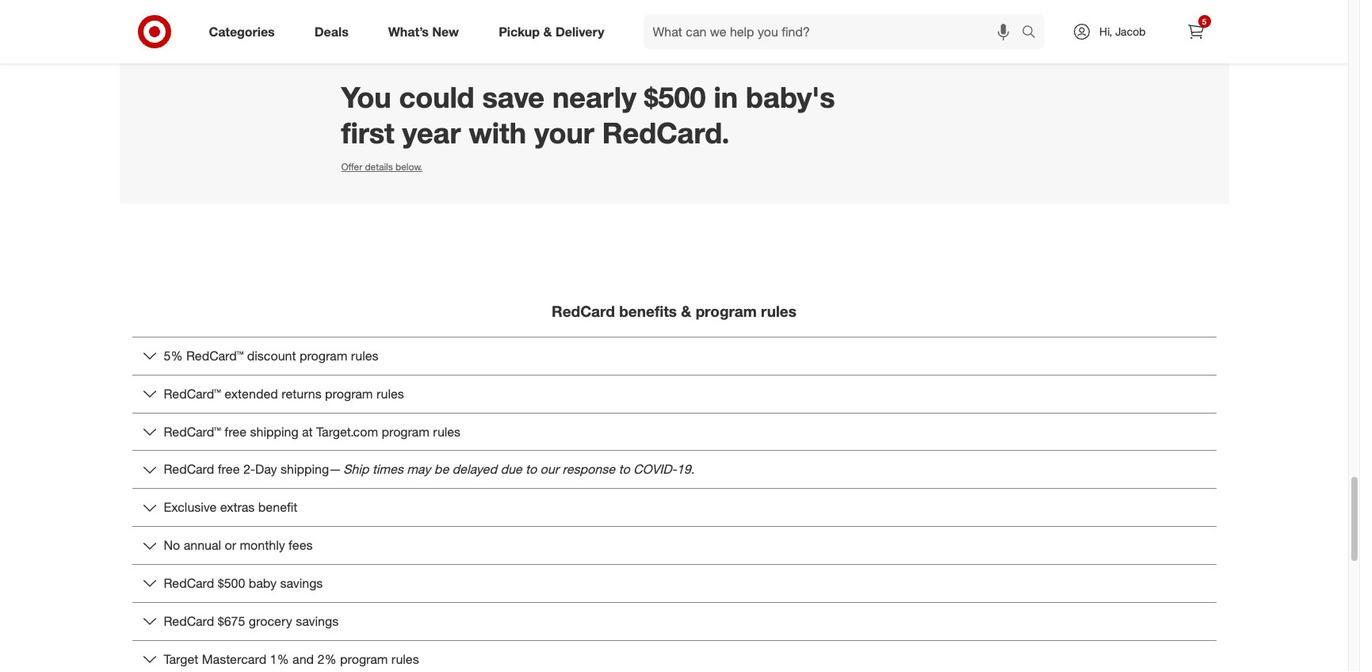 Task type: vqa. For each thing, say whether or not it's contained in the screenshot.
dishes
no



Task type: locate. For each thing, give the bounding box(es) containing it.
redcard™ right 5%
[[186, 348, 244, 364]]

redcard benefits & program rules
[[552, 302, 796, 320]]

redcard
[[552, 302, 615, 320], [164, 462, 214, 477], [164, 575, 214, 591], [164, 613, 214, 629]]

to
[[525, 462, 537, 477], [619, 462, 630, 477]]

benefits
[[619, 302, 677, 320]]

your
[[534, 116, 594, 150]]

redcard down annual
[[164, 575, 214, 591]]

program up 5% redcard™ discount program rules dropdown button on the bottom of the page
[[696, 302, 757, 320]]

categories link
[[195, 14, 295, 49]]

deals link
[[301, 14, 368, 49]]

1 horizontal spatial $500
[[644, 80, 706, 114]]

1 horizontal spatial to
[[619, 462, 630, 477]]

What can we help you find? suggestions appear below search field
[[643, 14, 1026, 49]]

$500 left baby
[[218, 575, 245, 591]]

free inside dropdown button
[[225, 424, 247, 440]]

exclusive extras benefit button
[[132, 489, 1216, 526]]

$500
[[644, 80, 706, 114], [218, 575, 245, 591]]

redcard.
[[602, 116, 730, 150]]

redcard™ extended returns program rules
[[164, 386, 404, 402]]

baby
[[249, 575, 277, 591]]

$500 up "redcard."
[[644, 80, 706, 114]]

or
[[225, 537, 236, 553]]

program up may on the bottom of the page
[[382, 424, 429, 440]]

1 vertical spatial $500
[[218, 575, 245, 591]]

redcard™ inside dropdown button
[[186, 348, 244, 364]]

0 horizontal spatial &
[[543, 23, 552, 39]]

hi,
[[1099, 25, 1112, 38]]

0 vertical spatial &
[[543, 23, 552, 39]]

monthly
[[240, 537, 285, 553]]

redcard inside redcard $500 baby savings "dropdown button"
[[164, 575, 214, 591]]

delayed
[[452, 462, 497, 477]]

target mastercard 1% and 2% program rules button
[[132, 641, 1216, 671]]

redcard left benefits
[[552, 302, 615, 320]]

1 vertical spatial savings
[[296, 613, 339, 629]]

0 vertical spatial free
[[225, 424, 247, 440]]

redcard $675 grocery savings button
[[132, 603, 1216, 640]]

target
[[164, 651, 198, 667]]

1 horizontal spatial &
[[681, 302, 691, 320]]

&
[[543, 23, 552, 39], [681, 302, 691, 320]]

1 vertical spatial redcard™
[[164, 386, 221, 402]]

savings for redcard $500 baby savings
[[280, 575, 323, 591]]

savings up 2%
[[296, 613, 339, 629]]

search button
[[1014, 14, 1053, 52]]

savings inside dropdown button
[[296, 613, 339, 629]]

could
[[399, 80, 474, 114]]

to left covid-
[[619, 462, 630, 477]]

new
[[432, 23, 459, 39]]

day
[[255, 462, 277, 477]]

1 vertical spatial free
[[218, 462, 240, 477]]

offer
[[341, 161, 362, 173]]

& right pickup
[[543, 23, 552, 39]]

redcard™ inside dropdown button
[[164, 424, 221, 440]]

fees
[[289, 537, 313, 553]]

program for returns
[[325, 386, 373, 402]]

shipping left at
[[250, 424, 298, 440]]

redcard $500 baby savings button
[[132, 565, 1216, 602]]

you could save nearly $500 in baby's first year with your redcard.
[[341, 80, 835, 150]]

redcard™ free shipping at target.com program rules
[[164, 424, 461, 440]]

target.com
[[316, 424, 378, 440]]

redcard™ up exclusive at the left bottom of page
[[164, 424, 221, 440]]

redcard inside redcard $675 grocery savings dropdown button
[[164, 613, 214, 629]]

shipping down at
[[281, 462, 329, 477]]

5% redcard™ discount program rules button
[[132, 338, 1216, 375]]

pickup & delivery
[[499, 23, 604, 39]]

redcard for redcard free 2-day shipping — ship times may be delayed due to our response to covid-19.
[[164, 462, 214, 477]]

rules for 5% redcard™ discount program rules
[[351, 348, 378, 364]]

rules inside 'dropdown button'
[[376, 386, 404, 402]]

shipping
[[250, 424, 298, 440], [281, 462, 329, 477]]

may
[[407, 462, 431, 477]]

target mastercard 1% and 2% program rules
[[164, 651, 419, 667]]

pickup & delivery link
[[485, 14, 624, 49]]

0 horizontal spatial $500
[[218, 575, 245, 591]]

no
[[164, 537, 180, 553]]

program
[[696, 302, 757, 320], [300, 348, 347, 364], [325, 386, 373, 402], [382, 424, 429, 440], [340, 651, 388, 667]]

19.
[[677, 462, 694, 477]]

with
[[469, 116, 526, 150]]

to left our
[[525, 462, 537, 477]]

program up target.com
[[325, 386, 373, 402]]

$675
[[218, 613, 245, 629]]

2-
[[243, 462, 255, 477]]

free up 2-
[[225, 424, 247, 440]]

rules
[[761, 302, 796, 320], [351, 348, 378, 364], [376, 386, 404, 402], [433, 424, 461, 440], [391, 651, 419, 667]]

2 vertical spatial redcard™
[[164, 424, 221, 440]]

0 vertical spatial savings
[[280, 575, 323, 591]]

savings inside "dropdown button"
[[280, 575, 323, 591]]

nearly
[[552, 80, 636, 114]]

redcard™ inside 'dropdown button'
[[164, 386, 221, 402]]

no annual or monthly fees button
[[132, 527, 1216, 564]]

redcard™ down 5%
[[164, 386, 221, 402]]

1 vertical spatial shipping
[[281, 462, 329, 477]]

due
[[500, 462, 522, 477]]

0 horizontal spatial to
[[525, 462, 537, 477]]

exclusive
[[164, 500, 217, 515]]

savings down fees
[[280, 575, 323, 591]]

and
[[293, 651, 314, 667]]

program for discount
[[300, 348, 347, 364]]

savings
[[280, 575, 323, 591], [296, 613, 339, 629]]

search
[[1014, 25, 1053, 41]]

free left 2-
[[218, 462, 240, 477]]

0 vertical spatial shipping
[[250, 424, 298, 440]]

0 vertical spatial redcard™
[[186, 348, 244, 364]]

first
[[341, 116, 394, 150]]

5%
[[164, 348, 183, 364]]

redcard™
[[186, 348, 244, 364], [164, 386, 221, 402], [164, 424, 221, 440]]

program up returns
[[300, 348, 347, 364]]

0 vertical spatial $500
[[644, 80, 706, 114]]

redcard up target at the left bottom of page
[[164, 613, 214, 629]]

& right benefits
[[681, 302, 691, 320]]

categories
[[209, 23, 275, 39]]

be
[[434, 462, 449, 477]]

program inside 'dropdown button'
[[325, 386, 373, 402]]

extras
[[220, 500, 255, 515]]

redcard up exclusive at the left bottom of page
[[164, 462, 214, 477]]

what's new link
[[375, 14, 479, 49]]

free
[[225, 424, 247, 440], [218, 462, 240, 477]]

redcard™ for extended
[[164, 386, 221, 402]]

pickup
[[499, 23, 540, 39]]

delivery
[[556, 23, 604, 39]]



Task type: describe. For each thing, give the bounding box(es) containing it.
redcard for redcard $675 grocery savings
[[164, 613, 214, 629]]

annual
[[184, 537, 221, 553]]

5
[[1202, 17, 1206, 26]]

redcard $675 grocery savings
[[164, 613, 339, 629]]

exclusive extras benefit
[[164, 500, 297, 515]]

savings for redcard $675 grocery savings
[[296, 613, 339, 629]]

2 to from the left
[[619, 462, 630, 477]]

year
[[402, 116, 461, 150]]

redcard for redcard benefits & program rules
[[552, 302, 615, 320]]

you
[[341, 80, 391, 114]]

what's new
[[388, 23, 459, 39]]

baby's
[[746, 80, 835, 114]]

in
[[714, 80, 738, 114]]

shipping inside dropdown button
[[250, 424, 298, 440]]

rules for redcard™ extended returns program rules
[[376, 386, 404, 402]]

no annual or monthly fees
[[164, 537, 313, 553]]

discount
[[247, 348, 296, 364]]

redcard $500 baby savings
[[164, 575, 323, 591]]

offer details below. link
[[341, 161, 422, 173]]

free for redcard
[[218, 462, 240, 477]]

$500 inside "dropdown button"
[[218, 575, 245, 591]]

our
[[540, 462, 559, 477]]

free for redcard™
[[225, 424, 247, 440]]

times
[[372, 462, 403, 477]]

redcard™ extended returns program rules button
[[132, 375, 1216, 413]]

hi, jacob
[[1099, 25, 1146, 38]]

at
[[302, 424, 313, 440]]

details
[[365, 161, 393, 173]]

$500 inside you could save nearly $500 in baby's first year with your redcard.
[[644, 80, 706, 114]]

program for &
[[696, 302, 757, 320]]

jacob
[[1115, 25, 1146, 38]]

below.
[[396, 161, 422, 173]]

grocery
[[249, 613, 292, 629]]

returns
[[282, 386, 322, 402]]

ship
[[343, 462, 369, 477]]

mastercard
[[202, 651, 266, 667]]

redcard free 2-day shipping — ship times may be delayed due to our response to covid-19.
[[164, 462, 694, 477]]

program right 2%
[[340, 651, 388, 667]]

benefit
[[258, 500, 297, 515]]

1 to from the left
[[525, 462, 537, 477]]

2%
[[317, 651, 337, 667]]

redcard™ for free
[[164, 424, 221, 440]]

5 link
[[1178, 14, 1213, 49]]

save
[[482, 80, 544, 114]]

covid-
[[633, 462, 677, 477]]

program inside dropdown button
[[382, 424, 429, 440]]

response
[[562, 462, 615, 477]]

redcard for redcard $500 baby savings
[[164, 575, 214, 591]]

offer details below.
[[341, 161, 422, 173]]

rules inside dropdown button
[[433, 424, 461, 440]]

extended
[[225, 386, 278, 402]]

redcard™ free shipping at target.com program rules button
[[132, 413, 1216, 451]]

—
[[329, 462, 340, 477]]

rules for redcard benefits & program rules
[[761, 302, 796, 320]]

1 vertical spatial &
[[681, 302, 691, 320]]

1%
[[270, 651, 289, 667]]

what's
[[388, 23, 429, 39]]

deals
[[314, 23, 349, 39]]

5% redcard™ discount program rules
[[164, 348, 378, 364]]



